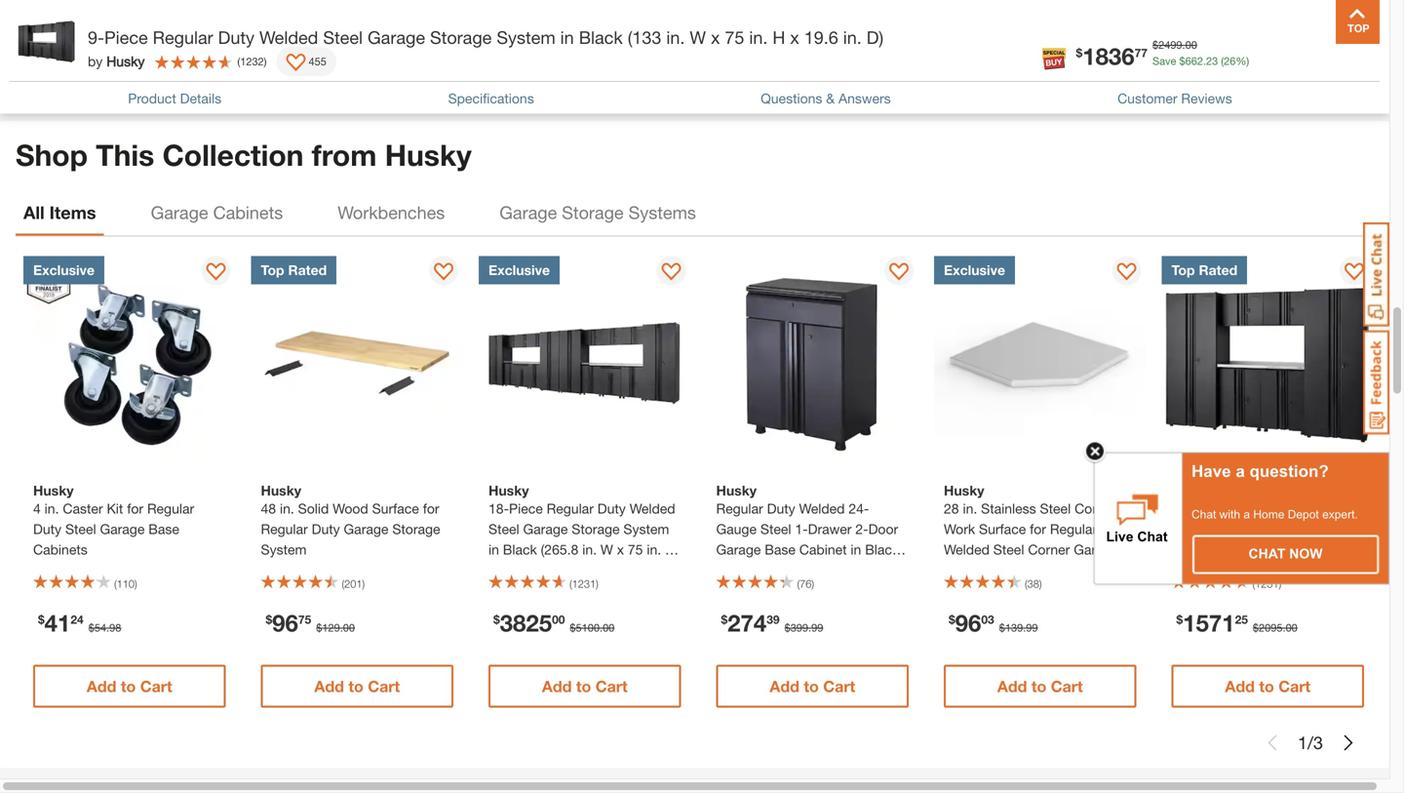 Task type: describe. For each thing, give the bounding box(es) containing it.
399
[[791, 622, 809, 634]]

4 add to cart button from the left
[[717, 665, 909, 708]]

4 in. caster kit for regular duty steel garage base cabinets image
[[23, 256, 236, 468]]

1 vertical spatial a
[[1244, 508, 1251, 521]]

for inside husky 28 in. stainless steel corner work surface for regular duty welded steel corner garage base cabinet
[[1030, 521, 1047, 537]]

items inside visualtabs tab list
[[49, 202, 96, 223]]

1836
[[1083, 42, 1135, 70]]

surface inside husky 28 in. stainless steel corner work surface for regular duty welded steel corner garage base cabinet
[[980, 521, 1027, 537]]

display image for 96
[[434, 263, 454, 282]]

by
[[88, 53, 103, 69]]

system inside husky 18-piece regular duty welded steel garage storage system in black (265.8 in. w x 75 in. h x 19.6 in. d)
[[624, 521, 670, 537]]

7-piece regular duty welded steel garage storage system in black (109 in. w x 75 in. h x 19.6 in. d) image
[[1162, 256, 1375, 468]]

gauge
[[717, 521, 757, 537]]

welded inside husky 18-piece regular duty welded steel garage storage system in black (265.8 in. w x 75 in. h x 19.6 in. d)
[[630, 501, 676, 517]]

steel up 455
[[323, 27, 363, 48]]

questions
[[761, 90, 823, 106]]

workbenches
[[338, 202, 445, 223]]

in inside husky 7-piece regular duty welded steel garage storage system in black (109 in. w x 75 in. h x 19.6 in. d)
[[1172, 542, 1183, 558]]

home
[[1254, 508, 1285, 521]]

add to cart button for $ 96 75 $ 129 . 00
[[261, 665, 454, 708]]

( 76 )
[[798, 578, 815, 590]]

garage inside husky 4 in. caster kit for regular duty steel garage base cabinets
[[100, 521, 145, 537]]

( 1231 ) for 3825
[[570, 578, 599, 590]]

customer reviews
[[1118, 90, 1233, 106]]

16
[[846, 562, 862, 578]]

garage storage systems
[[500, 202, 697, 223]]

to inside button
[[165, 66, 182, 87]]

display image for 96
[[1118, 263, 1137, 282]]

455
[[309, 55, 327, 68]]

cabinet inside husky regular duty welded 24- gauge steel 1-drawer 2-door garage base cabinet in black (24 in. w x 33 in. h x 16 in. d)
[[800, 542, 847, 558]]

d) inside husky regular duty welded 24- gauge steel 1-drawer 2-door garage base cabinet in black (24 in. w x 33 in. h x 16 in. d)
[[884, 562, 897, 578]]

( for $ 96 75 $ 129 . 00
[[342, 578, 345, 590]]

1 horizontal spatial 19.6
[[805, 27, 839, 48]]

exclusive for 41
[[33, 262, 95, 278]]

shop
[[16, 138, 88, 172]]

00 for 3825
[[603, 622, 615, 634]]

add to cart for $ 41 24 $ 54 . 98
[[87, 677, 172, 696]]

storage inside husky 48 in. solid wood surface for regular duty garage storage system
[[392, 521, 441, 537]]

$ 2499 . 00 save $ 662 . 23 ( 26 %)
[[1153, 39, 1250, 67]]

$ 1836 77
[[1077, 42, 1148, 70]]

/
[[1308, 732, 1314, 753]]

1 / 3
[[1298, 732, 1324, 753]]

solid
[[298, 501, 329, 517]]

regular inside husky regular duty welded 24- gauge steel 1-drawer 2-door garage base cabinet in black (24 in. w x 33 in. h x 16 in. d)
[[717, 501, 764, 517]]

add to cart for $ 96 03 $ 139 . 99
[[998, 677, 1083, 696]]

1-
[[795, 521, 808, 537]]

garage inside husky 18-piece regular duty welded steel garage storage system in black (265.8 in. w x 75 in. h x 19.6 in. d)
[[523, 521, 568, 537]]

next slide image
[[1341, 735, 1357, 751]]

husky 4 in. caster kit for regular duty steel garage base cabinets
[[33, 482, 194, 558]]

surface inside husky 48 in. solid wood surface for regular duty garage storage system
[[372, 501, 419, 517]]

work
[[944, 521, 976, 537]]

. for $ 96 03 $ 139 . 99
[[1024, 622, 1027, 634]]

cart for $ 96 03 $ 139 . 99
[[1051, 677, 1083, 696]]

75 inside husky 7-piece regular duty welded steel garage storage system in black (109 in. w x 75 in. h x 19.6 in. d)
[[1300, 542, 1315, 558]]

stainless
[[982, 501, 1037, 517]]

$ 96 75 $ 129 . 00
[[266, 609, 355, 637]]

x left 33
[[774, 562, 781, 578]]

in. inside husky 28 in. stainless steel corner work surface for regular duty welded steel corner garage base cabinet
[[963, 501, 978, 517]]

systems
[[629, 202, 697, 223]]

h inside husky 7-piece regular duty welded steel garage storage system in black (109 in. w x 75 in. h x 19.6 in. d)
[[1337, 542, 1347, 558]]

1232
[[240, 55, 264, 68]]

with
[[1220, 508, 1241, 521]]

96 for 48 in. solid wood surface for regular duty garage storage system
[[272, 609, 298, 637]]

feedback link image
[[1364, 330, 1390, 435]]

garage storage systems button
[[492, 189, 704, 236]]

. for $ 1571 25 $ 2095 . 00
[[1283, 622, 1286, 634]]

black left (133 on the left top
[[579, 27, 623, 48]]

( for $ 96 03 $ 139 . 99
[[1025, 578, 1028, 590]]

product details
[[128, 90, 222, 106]]

storage inside husky 18-piece regular duty welded steel garage storage system in black (265.8 in. w x 75 in. h x 19.6 in. d)
[[572, 521, 620, 537]]

to for $ 96 75 $ 129 . 00
[[349, 677, 364, 696]]

chat now
[[1249, 546, 1323, 561]]

system inside husky 7-piece regular duty welded steel garage storage system in black (109 in. w x 75 in. h x 19.6 in. d)
[[1307, 521, 1353, 537]]

cabinet inside husky 28 in. stainless steel corner work surface for regular duty welded steel corner garage base cabinet
[[979, 562, 1027, 578]]

questions & answers
[[761, 90, 891, 106]]

base inside husky 28 in. stainless steel corner work surface for regular duty welded steel corner garage base cabinet
[[944, 562, 975, 578]]

( left "455" "dropdown button"
[[237, 55, 240, 68]]

38
[[1028, 578, 1040, 590]]

save
[[1153, 55, 1177, 67]]

$ 41 24 $ 54 . 98
[[38, 609, 121, 637]]

$ 1571 25 $ 2095 . 00
[[1177, 609, 1298, 637]]

steel down stainless
[[994, 542, 1025, 558]]

x right chat
[[1289, 542, 1296, 558]]

. left 26
[[1204, 55, 1207, 67]]

duty inside husky regular duty welded 24- gauge steel 1-drawer 2-door garage base cabinet in black (24 in. w x 33 in. h x 16 in. d)
[[767, 501, 796, 517]]

54
[[94, 622, 106, 634]]

all
[[23, 202, 45, 223]]

husky regular duty welded 24- gauge steel 1-drawer 2-door garage base cabinet in black (24 in. w x 33 in. h x 16 in. d)
[[717, 482, 900, 578]]

(133
[[628, 27, 662, 48]]

( 38 )
[[1025, 578, 1042, 590]]

7-
[[1172, 501, 1185, 517]]

in left (133 on the left top
[[561, 27, 574, 48]]

all items button
[[16, 189, 104, 236]]

( for $ 3825 00 $ 5100 . 00
[[570, 578, 572, 590]]

storage inside button
[[562, 202, 624, 223]]

garage inside husky 28 in. stainless steel corner work surface for regular duty welded steel corner garage base cabinet
[[1074, 542, 1119, 558]]

201
[[345, 578, 362, 590]]

collection
[[162, 138, 304, 172]]

139
[[1006, 622, 1024, 634]]

duty inside husky 48 in. solid wood surface for regular duty garage storage system
[[312, 521, 340, 537]]

to for $ 1571 25 $ 2095 . 00
[[1260, 677, 1275, 696]]

x right (133 on the left top
[[711, 27, 720, 48]]

1 vertical spatial corner
[[1029, 542, 1071, 558]]

this is the first slide image
[[1265, 735, 1281, 751]]

steel right stainless
[[1041, 501, 1071, 517]]

add to cart for $ 96 75 $ 129 . 00
[[315, 677, 400, 696]]

regular inside husky 48 in. solid wood surface for regular duty garage storage system
[[261, 521, 308, 537]]

answers
[[839, 90, 891, 106]]

03
[[982, 613, 995, 626]]

75 right (133 on the left top
[[725, 27, 745, 48]]

husky 28 in. stainless steel corner work surface for regular duty welded steel corner garage base cabinet
[[944, 482, 1130, 578]]

steel inside husky 4 in. caster kit for regular duty steel garage base cabinets
[[65, 521, 96, 537]]

x left '16'
[[835, 562, 843, 578]]

) for $ 3825 00 $ 5100 . 00
[[596, 578, 599, 590]]

reviews
[[1182, 90, 1233, 106]]

add to cart for $ 3825 00 $ 5100 . 00
[[542, 677, 628, 696]]

for inside husky 48 in. solid wood surface for regular duty garage storage system
[[423, 501, 440, 517]]

1
[[1298, 732, 1308, 753]]

garage inside husky 48 in. solid wood surface for regular duty garage storage system
[[344, 521, 389, 537]]

. for $ 274 39 $ 399 . 99
[[809, 622, 812, 634]]

274
[[728, 609, 767, 637]]

add 6 items to cart
[[60, 66, 223, 87]]

exclusive for 96
[[944, 262, 1006, 278]]

77
[[1135, 46, 1148, 59]]

now
[[1290, 546, 1323, 561]]

) for $ 1571 25 $ 2095 . 00
[[1280, 578, 1282, 590]]

26
[[1225, 55, 1236, 67]]

piece for 1571
[[1185, 501, 1219, 517]]

by husky
[[88, 53, 145, 69]]

( for $ 274 39 $ 399 . 99
[[798, 578, 800, 590]]

in. inside husky 48 in. solid wood surface for regular duty garage storage system
[[280, 501, 294, 517]]

99 for 96
[[1027, 622, 1039, 634]]

steel inside husky 7-piece regular duty welded steel garage storage system in black (109 in. w x 75 in. h x 19.6 in. d)
[[1172, 521, 1203, 537]]

) for $ 41 24 $ 54 . 98
[[135, 578, 137, 590]]

( 1231 ) for 1571
[[1253, 578, 1282, 590]]

1231 for 3825
[[572, 578, 596, 590]]

( inside '$ 2499 . 00 save $ 662 . 23 ( 26 %)'
[[1222, 55, 1225, 67]]

system up specifications
[[497, 27, 556, 48]]

cart for $ 96 75 $ 129 . 00
[[368, 677, 400, 696]]

top for 1571
[[1172, 262, 1196, 278]]

door
[[869, 521, 899, 537]]

( for $ 1571 25 $ 2095 . 00
[[1253, 578, 1256, 590]]

chat with a home depot expert.
[[1192, 508, 1359, 521]]

add for $ 1571 25 $ 2095 . 00
[[1226, 677, 1255, 696]]

display image inside "455" "dropdown button"
[[286, 54, 306, 73]]

husky for $ 96 03 $ 139 . 99
[[944, 482, 985, 499]]

duty inside husky 4 in. caster kit for regular duty steel garage base cabinets
[[33, 521, 62, 537]]

specifications
[[448, 90, 534, 106]]

cart for $ 1571 25 $ 2095 . 00
[[1279, 677, 1311, 696]]

garage cabinets button
[[143, 189, 291, 236]]

48 in. solid wood surface for regular duty garage storage system image
[[251, 256, 463, 468]]

. up 662
[[1183, 39, 1186, 51]]

$ 274 39 $ 399 . 99
[[721, 609, 824, 637]]

black inside husky 18-piece regular duty welded steel garage storage system in black (265.8 in. w x 75 in. h x 19.6 in. d)
[[503, 542, 537, 558]]

455 button
[[277, 47, 336, 76]]

this
[[96, 138, 154, 172]]

piece for 3825
[[509, 501, 543, 517]]

subtotal:
[[20, 4, 95, 25]]

wood
[[333, 501, 368, 517]]

in inside husky 18-piece regular duty welded steel garage storage system in black (265.8 in. w x 75 in. h x 19.6 in. d)
[[489, 542, 499, 558]]

drawer
[[808, 521, 852, 537]]

husky 48 in. solid wood surface for regular duty garage storage system
[[261, 482, 441, 558]]

in. inside husky 4 in. caster kit for regular duty steel garage base cabinets
[[45, 501, 59, 517]]

cart inside button
[[187, 66, 223, 87]]

chat
[[1192, 508, 1217, 521]]

3825
[[500, 609, 552, 637]]

) for $ 274 39 $ 399 . 99
[[812, 578, 815, 590]]

add inside button
[[60, 66, 94, 87]]

husky for $ 274 39 $ 399 . 99
[[717, 482, 757, 499]]

workbenches button
[[330, 189, 453, 236]]

all items
[[23, 202, 96, 223]]

&
[[827, 90, 835, 106]]

19.6 for 3825
[[500, 562, 526, 578]]

welded inside husky 7-piece regular duty welded steel garage storage system in black (109 in. w x 75 in. h x 19.6 in. d)
[[1306, 501, 1352, 517]]

top rated for 1571
[[1172, 262, 1238, 278]]

add to cart for $ 1571 25 $ 2095 . 00
[[1226, 677, 1311, 696]]

garage inside husky regular duty welded 24- gauge steel 1-drawer 2-door garage base cabinet in black (24 in. w x 33 in. h x 16 in. d)
[[717, 542, 761, 558]]

storage inside husky 7-piece regular duty welded steel garage storage system in black (109 in. w x 75 in. h x 19.6 in. d)
[[1255, 521, 1303, 537]]

visualtabs tab list
[[16, 189, 1375, 236]]



Task type: locate. For each thing, give the bounding box(es) containing it.
2 99 from the left
[[1027, 622, 1039, 634]]

top rated
[[261, 262, 327, 278], [1172, 262, 1238, 278]]

husky inside husky 18-piece regular duty welded steel garage storage system in black (265.8 in. w x 75 in. h x 19.6 in. d)
[[489, 482, 529, 499]]

cart for $ 41 24 $ 54 . 98
[[140, 677, 172, 696]]

00 inside $ 1571 25 $ 2095 . 00
[[1286, 622, 1298, 634]]

. inside $ 96 03 $ 139 . 99
[[1024, 622, 1027, 634]]

96 left 139
[[956, 609, 982, 637]]

0 horizontal spatial cabinet
[[800, 542, 847, 558]]

from
[[312, 138, 377, 172]]

regular inside husky 18-piece regular duty welded steel garage storage system in black (265.8 in. w x 75 in. h x 19.6 in. d)
[[547, 501, 594, 517]]

9-
[[88, 27, 104, 48]]

husky up 28
[[944, 482, 985, 499]]

black
[[579, 27, 623, 48], [503, 542, 537, 558], [866, 542, 900, 558], [1187, 542, 1221, 558]]

(
[[1222, 55, 1225, 67], [237, 55, 240, 68], [114, 578, 117, 590], [342, 578, 345, 590], [570, 578, 572, 590], [798, 578, 800, 590], [1025, 578, 1028, 590], [1253, 578, 1256, 590]]

( down (265.8
[[570, 578, 572, 590]]

( 1231 ) down chat
[[1253, 578, 1282, 590]]

w
[[690, 27, 706, 48], [601, 542, 614, 558], [1273, 542, 1286, 558], [757, 562, 770, 578]]

system inside husky 48 in. solid wood surface for regular duty garage storage system
[[261, 542, 307, 558]]

00 for 96
[[343, 622, 355, 634]]

. down '( 201 )'
[[340, 622, 343, 634]]

husky up workbenches
[[385, 138, 472, 172]]

display image for 3825
[[662, 263, 681, 282]]

2499
[[1159, 39, 1183, 51]]

garage cabinets
[[151, 202, 283, 223]]

1 add to cart from the left
[[87, 677, 172, 696]]

x up questions
[[791, 27, 800, 48]]

0 horizontal spatial surface
[[372, 501, 419, 517]]

h inside husky regular duty welded 24- gauge steel 1-drawer 2-door garage base cabinet in black (24 in. w x 33 in. h x 16 in. d)
[[822, 562, 832, 578]]

kit
[[107, 501, 123, 517]]

99 inside $ 274 39 $ 399 . 99
[[812, 622, 824, 634]]

w inside husky 7-piece regular duty welded steel garage storage system in black (109 in. w x 75 in. h x 19.6 in. d)
[[1273, 542, 1286, 558]]

husky for $ 1571 25 $ 2095 . 00
[[1172, 482, 1213, 499]]

1 display image from the left
[[206, 263, 226, 282]]

garage
[[368, 27, 425, 48], [151, 202, 208, 223], [500, 202, 557, 223], [100, 521, 145, 537], [344, 521, 389, 537], [523, 521, 568, 537], [1207, 521, 1252, 537], [717, 542, 761, 558], [1074, 542, 1119, 558]]

w left now
[[1273, 542, 1286, 558]]

0 vertical spatial items
[[113, 66, 160, 87]]

75 down depot
[[1300, 542, 1315, 558]]

add to cart button down 139
[[944, 665, 1137, 708]]

4 add to cart from the left
[[770, 677, 856, 696]]

cart for $ 3825 00 $ 5100 . 00
[[596, 677, 628, 696]]

to for $ 41 24 $ 54 . 98
[[121, 677, 136, 696]]

2 1231 from the left
[[1256, 578, 1280, 590]]

regular duty welded 24-gauge steel 1-drawer 2-door garage base cabinet in black (24 in. w x 33 in. h x 16 in. d) image
[[707, 256, 919, 468]]

0 horizontal spatial base
[[149, 521, 179, 537]]

2 horizontal spatial piece
[[1185, 501, 1219, 517]]

1 horizontal spatial exclusive
[[489, 262, 550, 278]]

75 inside "$ 96 75 $ 129 . 00"
[[298, 613, 311, 626]]

00 right the "129"
[[343, 622, 355, 634]]

$ 96 03 $ 139 . 99
[[949, 609, 1039, 637]]

1 horizontal spatial rated
[[1199, 262, 1238, 278]]

48
[[261, 501, 276, 517]]

base inside husky 4 in. caster kit for regular duty steel garage base cabinets
[[149, 521, 179, 537]]

add to cart button for $ 1571 25 $ 2095 . 00
[[1172, 665, 1365, 708]]

1 rated from the left
[[288, 262, 327, 278]]

. inside $ 1571 25 $ 2095 . 00
[[1283, 622, 1286, 634]]

add down 54
[[87, 677, 116, 696]]

. right 3825
[[600, 622, 603, 634]]

cabinet down drawer
[[800, 542, 847, 558]]

4 display image from the left
[[890, 263, 909, 282]]

2 ( 1231 ) from the left
[[1253, 578, 1282, 590]]

1231 for 1571
[[1256, 578, 1280, 590]]

2 top from the left
[[1172, 262, 1196, 278]]

1 horizontal spatial corner
[[1075, 501, 1117, 517]]

steel left 1-
[[761, 521, 792, 537]]

0 horizontal spatial 96
[[272, 609, 298, 637]]

add down $ 3825 00 $ 5100 . 00
[[542, 677, 572, 696]]

husky inside husky 48 in. solid wood surface for regular duty garage storage system
[[261, 482, 301, 499]]

2 horizontal spatial exclusive
[[944, 262, 1006, 278]]

0 horizontal spatial items
[[49, 202, 96, 223]]

. for $ 3825 00 $ 5100 . 00
[[600, 622, 603, 634]]

1 vertical spatial items
[[49, 202, 96, 223]]

add left 6
[[60, 66, 94, 87]]

exclusive for 3825
[[489, 262, 550, 278]]

add down 139
[[998, 677, 1028, 696]]

1 vertical spatial base
[[765, 542, 796, 558]]

. for $ 41 24 $ 54 . 98
[[106, 622, 109, 634]]

add down the "129"
[[315, 677, 344, 696]]

black inside husky regular duty welded 24- gauge steel 1-drawer 2-door garage base cabinet in black (24 in. w x 33 in. h x 16 in. d)
[[866, 542, 900, 558]]

00 left 5100
[[552, 613, 565, 626]]

items up product
[[113, 66, 160, 87]]

cabinets down caster
[[33, 542, 88, 558]]

cabinets down shop this collection from husky
[[213, 202, 283, 223]]

0 vertical spatial cabinets
[[213, 202, 283, 223]]

w right (265.8
[[601, 542, 614, 558]]

add to cart button for $ 3825 00 $ 5100 . 00
[[489, 665, 681, 708]]

1 horizontal spatial 96
[[956, 609, 982, 637]]

2 add to cart from the left
[[315, 677, 400, 696]]

2 horizontal spatial 19.6
[[1172, 562, 1199, 578]]

1 horizontal spatial items
[[113, 66, 160, 87]]

1571
[[1184, 609, 1236, 637]]

to for $ 96 03 $ 139 . 99
[[1032, 677, 1047, 696]]

. inside "$ 96 75 $ 129 . 00"
[[340, 622, 343, 634]]

d) down (265.8
[[548, 562, 561, 578]]

2095
[[1260, 622, 1283, 634]]

to down 98
[[121, 677, 136, 696]]

cabinets inside button
[[213, 202, 283, 223]]

2 horizontal spatial base
[[944, 562, 975, 578]]

1 horizontal spatial surface
[[980, 521, 1027, 537]]

add to cart button up this is the first slide icon
[[1172, 665, 1365, 708]]

1 ( 1231 ) from the left
[[570, 578, 599, 590]]

99 for 274
[[812, 622, 824, 634]]

5 add to cart button from the left
[[944, 665, 1137, 708]]

top rated for 96
[[261, 262, 327, 278]]

0 horizontal spatial rated
[[288, 262, 327, 278]]

steel
[[323, 27, 363, 48], [1041, 501, 1071, 517], [65, 521, 96, 537], [489, 521, 520, 537], [761, 521, 792, 537], [1172, 521, 1203, 537], [994, 542, 1025, 558]]

chat
[[1249, 546, 1286, 561]]

(109
[[1225, 542, 1251, 558]]

) for $ 96 03 $ 139 . 99
[[1040, 578, 1042, 590]]

add to cart button for $ 96 03 $ 139 . 99
[[944, 665, 1137, 708]]

display image for 1571
[[1345, 263, 1365, 282]]

18-
[[489, 501, 509, 517]]

19.6 up 1571
[[1172, 562, 1199, 578]]

husky for $ 3825 00 $ 5100 . 00
[[489, 482, 529, 499]]

x
[[711, 27, 720, 48], [791, 27, 800, 48], [617, 542, 624, 558], [1289, 542, 1296, 558], [1351, 542, 1358, 558], [489, 562, 496, 578], [774, 562, 781, 578], [835, 562, 843, 578]]

6
[[99, 66, 108, 87]]

3 exclusive from the left
[[944, 262, 1006, 278]]

1 vertical spatial surface
[[980, 521, 1027, 537]]

regular
[[153, 27, 213, 48], [147, 501, 194, 517], [547, 501, 594, 517], [717, 501, 764, 517], [1223, 501, 1270, 517], [261, 521, 308, 537], [1051, 521, 1098, 537]]

d) inside husky 7-piece regular duty welded steel garage storage system in black (109 in. w x 75 in. h x 19.6 in. d)
[[1221, 562, 1234, 578]]

d) right '16'
[[884, 562, 897, 578]]

0 horizontal spatial ( 1231 )
[[570, 578, 599, 590]]

steel down caster
[[65, 521, 96, 537]]

0 horizontal spatial 99
[[812, 622, 824, 634]]

0 horizontal spatial top
[[261, 262, 284, 278]]

2 add to cart button from the left
[[261, 665, 454, 708]]

product image image
[[15, 10, 78, 73]]

)
[[264, 55, 267, 68], [135, 578, 137, 590], [362, 578, 365, 590], [596, 578, 599, 590], [812, 578, 815, 590], [1040, 578, 1042, 590], [1280, 578, 1282, 590]]

black left (265.8
[[503, 542, 537, 558]]

have a question?
[[1192, 462, 1329, 480]]

2 top rated from the left
[[1172, 262, 1238, 278]]

0 horizontal spatial piece
[[104, 27, 148, 48]]

. inside $ 41 24 $ 54 . 98
[[106, 622, 109, 634]]

welded
[[260, 27, 318, 48], [630, 501, 676, 517], [800, 501, 845, 517], [1306, 501, 1352, 517], [944, 542, 990, 558]]

in.
[[667, 27, 685, 48], [750, 27, 768, 48], [844, 27, 862, 48], [45, 501, 59, 517], [280, 501, 294, 517], [963, 501, 978, 517], [583, 542, 597, 558], [647, 542, 662, 558], [1255, 542, 1269, 558], [1319, 542, 1334, 558], [530, 562, 544, 578], [739, 562, 754, 578], [804, 562, 818, 578], [865, 562, 880, 578], [1203, 562, 1217, 578]]

d) up 'answers'
[[867, 27, 884, 48]]

19.6 inside husky 7-piece regular duty welded steel garage storage system in black (109 in. w x 75 in. h x 19.6 in. d)
[[1172, 562, 1199, 578]]

add to cart button down 5100
[[489, 665, 681, 708]]

1 1231 from the left
[[572, 578, 596, 590]]

questions & answers button
[[761, 88, 891, 109], [761, 88, 891, 109]]

base
[[149, 521, 179, 537], [765, 542, 796, 558], [944, 562, 975, 578]]

1 horizontal spatial base
[[765, 542, 796, 558]]

add to cart button down 98
[[33, 665, 226, 708]]

2 96 from the left
[[956, 609, 982, 637]]

steel inside husky regular duty welded 24- gauge steel 1-drawer 2-door garage base cabinet in black (24 in. w x 33 in. h x 16 in. d)
[[761, 521, 792, 537]]

d)
[[867, 27, 884, 48], [548, 562, 561, 578], [884, 562, 897, 578], [1221, 562, 1234, 578]]

to up this is the first slide icon
[[1260, 677, 1275, 696]]

00 right 2095
[[1286, 622, 1298, 634]]

black inside husky 7-piece regular duty welded steel garage storage system in black (109 in. w x 75 in. h x 19.6 in. d)
[[1187, 542, 1221, 558]]

0 horizontal spatial 19.6
[[500, 562, 526, 578]]

) for $ 96 75 $ 129 . 00
[[362, 578, 365, 590]]

x down expert.
[[1351, 542, 1358, 558]]

00 for 1571
[[1286, 622, 1298, 634]]

add to cart button down 399
[[717, 665, 909, 708]]

1 exclusive from the left
[[33, 262, 95, 278]]

3 add to cart from the left
[[542, 677, 628, 696]]

75 inside husky 18-piece regular duty welded steel garage storage system in black (265.8 in. w x 75 in. h x 19.6 in. d)
[[628, 542, 643, 558]]

top button
[[1337, 0, 1380, 44]]

00 inside '$ 2499 . 00 save $ 662 . 23 ( 26 %)'
[[1186, 39, 1198, 51]]

( up 399
[[798, 578, 800, 590]]

1 vertical spatial cabinet
[[979, 562, 1027, 578]]

husky up 4
[[33, 482, 74, 499]]

add to cart button for $ 41 24 $ 54 . 98
[[33, 665, 226, 708]]

black left (109
[[1187, 542, 1221, 558]]

. for $ 96 75 $ 129 . 00
[[340, 622, 343, 634]]

to down $ 96 03 $ 139 . 99
[[1032, 677, 1047, 696]]

system
[[497, 27, 556, 48], [624, 521, 670, 537], [1307, 521, 1353, 537], [261, 542, 307, 558]]

add to cart down the "129"
[[315, 677, 400, 696]]

1 horizontal spatial display image
[[1118, 263, 1137, 282]]

add down 399
[[770, 677, 800, 696]]

display image
[[206, 263, 226, 282], [434, 263, 454, 282], [662, 263, 681, 282], [890, 263, 909, 282]]

1231 down chat
[[1256, 578, 1280, 590]]

%)
[[1236, 55, 1250, 67]]

1 horizontal spatial piece
[[509, 501, 543, 517]]

2 exclusive from the left
[[489, 262, 550, 278]]

662
[[1186, 55, 1204, 67]]

1231
[[572, 578, 596, 590], [1256, 578, 1280, 590]]

19.6 inside husky 18-piece regular duty welded steel garage storage system in black (265.8 in. w x 75 in. h x 19.6 in. d)
[[500, 562, 526, 578]]

w inside husky regular duty welded 24- gauge steel 1-drawer 2-door garage base cabinet in black (24 in. w x 33 in. h x 16 in. d)
[[757, 562, 770, 578]]

details
[[180, 90, 222, 106]]

99 right 399
[[812, 622, 824, 634]]

1 add to cart button from the left
[[33, 665, 226, 708]]

1 horizontal spatial for
[[423, 501, 440, 517]]

x down 18-
[[489, 562, 496, 578]]

husky right by
[[107, 53, 145, 69]]

0 horizontal spatial corner
[[1029, 542, 1071, 558]]

6 add to cart button from the left
[[1172, 665, 1365, 708]]

2 display image from the left
[[434, 263, 454, 282]]

2 horizontal spatial display image
[[1345, 263, 1365, 282]]

husky inside husky 28 in. stainless steel corner work surface for regular duty welded steel corner garage base cabinet
[[944, 482, 985, 499]]

cart
[[187, 66, 223, 87], [140, 677, 172, 696], [368, 677, 400, 696], [596, 677, 628, 696], [824, 677, 856, 696], [1051, 677, 1083, 696], [1279, 677, 1311, 696]]

0 horizontal spatial display image
[[286, 54, 306, 73]]

5100
[[576, 622, 600, 634]]

0 horizontal spatial 1231
[[572, 578, 596, 590]]

w inside husky 18-piece regular duty welded steel garage storage system in black (265.8 in. w x 75 in. h x 19.6 in. d)
[[601, 542, 614, 558]]

black down the door
[[866, 542, 900, 558]]

h inside husky 18-piece regular duty welded steel garage storage system in black (265.8 in. w x 75 in. h x 19.6 in. d)
[[665, 542, 675, 558]]

add to cart down 98
[[87, 677, 172, 696]]

1 top rated from the left
[[261, 262, 327, 278]]

cabinets inside husky 4 in. caster kit for regular duty steel garage base cabinets
[[33, 542, 88, 558]]

display image
[[286, 54, 306, 73], [1118, 263, 1137, 282], [1345, 263, 1365, 282]]

0 horizontal spatial cabinets
[[33, 542, 88, 558]]

. right 39
[[809, 622, 812, 634]]

storage
[[430, 27, 492, 48], [562, 202, 624, 223], [392, 521, 441, 537], [572, 521, 620, 537], [1255, 521, 1303, 537]]

99 right 139
[[1027, 622, 1039, 634]]

husky for $ 96 75 $ 129 . 00
[[261, 482, 301, 499]]

w left 33
[[757, 562, 770, 578]]

5 add to cart from the left
[[998, 677, 1083, 696]]

2 horizontal spatial for
[[1030, 521, 1047, 537]]

19.6 for 1571
[[1172, 562, 1199, 578]]

husky inside husky 4 in. caster kit for regular duty steel garage base cabinets
[[33, 482, 74, 499]]

3
[[1314, 732, 1324, 753]]

steel down 18-
[[489, 521, 520, 537]]

19.6 up 3825
[[500, 562, 526, 578]]

(24
[[717, 562, 735, 578]]

75
[[725, 27, 745, 48], [628, 542, 643, 558], [1300, 542, 1315, 558], [298, 613, 311, 626]]

. inside $ 3825 00 $ 5100 . 00
[[600, 622, 603, 634]]

depot
[[1288, 508, 1320, 521]]

product
[[128, 90, 176, 106]]

top
[[261, 262, 284, 278], [1172, 262, 1196, 278]]

in down 18-
[[489, 542, 499, 558]]

to for $ 3825 00 $ 5100 . 00
[[576, 677, 591, 696]]

1 96 from the left
[[272, 609, 298, 637]]

00 inside "$ 96 75 $ 129 . 00"
[[343, 622, 355, 634]]

add to cart up this is the first slide icon
[[1226, 677, 1311, 696]]

( for $ 41 24 $ 54 . 98
[[114, 578, 117, 590]]

piece
[[104, 27, 148, 48], [509, 501, 543, 517], [1185, 501, 1219, 517]]

steel down the 7-
[[1172, 521, 1203, 537]]

items right the all
[[49, 202, 96, 223]]

99 inside $ 96 03 $ 139 . 99
[[1027, 622, 1039, 634]]

regular inside husky 4 in. caster kit for regular duty steel garage base cabinets
[[147, 501, 194, 517]]

duty inside husky 28 in. stainless steel corner work surface for regular duty welded steel corner garage base cabinet
[[1101, 521, 1130, 537]]

24-
[[849, 501, 870, 517]]

0 horizontal spatial exclusive
[[33, 262, 95, 278]]

9-piece regular duty welded steel garage storage system in black (133 in. w x 75 in. h x 19.6 in. d)
[[88, 27, 884, 48]]

2 vertical spatial base
[[944, 562, 975, 578]]

corner up the 38
[[1029, 542, 1071, 558]]

1 horizontal spatial 99
[[1027, 622, 1039, 634]]

( right 23
[[1222, 55, 1225, 67]]

4
[[33, 501, 41, 517]]

1 horizontal spatial top
[[1172, 262, 1196, 278]]

piece left with
[[1185, 501, 1219, 517]]

in down the 7-
[[1172, 542, 1183, 558]]

1 horizontal spatial ( 1231 )
[[1253, 578, 1282, 590]]

regular inside husky 7-piece regular duty welded steel garage storage system in black (109 in. w x 75 in. h x 19.6 in. d)
[[1223, 501, 1270, 517]]

duty inside husky 7-piece regular duty welded steel garage storage system in black (109 in. w x 75 in. h x 19.6 in. d)
[[1274, 501, 1302, 517]]

rated for 96
[[288, 262, 327, 278]]

$ 3825 00 $ 5100 . 00
[[494, 609, 615, 637]]

96
[[272, 609, 298, 637], [956, 609, 982, 637]]

39
[[767, 613, 780, 626]]

96 for 28 in. stainless steel corner work surface for regular duty welded steel corner garage base cabinet
[[956, 609, 982, 637]]

0 horizontal spatial top rated
[[261, 262, 327, 278]]

0 vertical spatial a
[[1236, 462, 1246, 480]]

in up '16'
[[851, 542, 862, 558]]

96 left the "129"
[[272, 609, 298, 637]]

rated for 1571
[[1199, 262, 1238, 278]]

have
[[1192, 462, 1232, 480]]

$
[[1153, 39, 1159, 51], [1077, 46, 1083, 59], [1180, 55, 1186, 67], [38, 613, 45, 626], [266, 613, 272, 626], [494, 613, 500, 626], [721, 613, 728, 626], [949, 613, 956, 626], [1177, 613, 1184, 626], [89, 622, 94, 634], [316, 622, 322, 634], [570, 622, 576, 634], [785, 622, 791, 634], [1000, 622, 1006, 634], [1254, 622, 1260, 634]]

husky for $ 41 24 $ 54 . 98
[[33, 482, 74, 499]]

x right (265.8
[[617, 542, 624, 558]]

. right 03 at the right of the page
[[1024, 622, 1027, 634]]

regular inside husky 28 in. stainless steel corner work surface for regular duty welded steel corner garage base cabinet
[[1051, 521, 1098, 537]]

( 201 )
[[342, 578, 365, 590]]

1 horizontal spatial 1231
[[1256, 578, 1280, 590]]

3 display image from the left
[[662, 263, 681, 282]]

28
[[944, 501, 960, 517]]

add for $ 96 75 $ 129 . 00
[[315, 677, 344, 696]]

display image for 41
[[206, 263, 226, 282]]

0 vertical spatial surface
[[372, 501, 419, 517]]

00 right 5100
[[603, 622, 615, 634]]

d) inside husky 18-piece regular duty welded steel garage storage system in black (265.8 in. w x 75 in. h x 19.6 in. d)
[[548, 562, 561, 578]]

d) down (109
[[1221, 562, 1234, 578]]

. right 25
[[1283, 622, 1286, 634]]

0 vertical spatial cabinet
[[800, 542, 847, 558]]

33
[[785, 562, 800, 578]]

cabinet left the 38
[[979, 562, 1027, 578]]

. inside $ 274 39 $ 399 . 99
[[809, 622, 812, 634]]

to up product details
[[165, 66, 182, 87]]

to down 399
[[804, 677, 819, 696]]

1 top from the left
[[261, 262, 284, 278]]

system down expert.
[[1307, 521, 1353, 537]]

1 vertical spatial cabinets
[[33, 542, 88, 558]]

2-
[[856, 521, 869, 537]]

0 vertical spatial base
[[149, 521, 179, 537]]

41
[[45, 609, 71, 637]]

welded inside husky regular duty welded 24- gauge steel 1-drawer 2-door garage base cabinet in black (24 in. w x 33 in. h x 16 in. d)
[[800, 501, 845, 517]]

base inside husky regular duty welded 24- gauge steel 1-drawer 2-door garage base cabinet in black (24 in. w x 33 in. h x 16 in. d)
[[765, 542, 796, 558]]

duty
[[218, 27, 255, 48], [598, 501, 626, 517], [767, 501, 796, 517], [1274, 501, 1302, 517], [33, 521, 62, 537], [312, 521, 340, 537], [1101, 521, 1130, 537]]

w right (133 on the left top
[[690, 27, 706, 48]]

24
[[71, 613, 84, 626]]

2 rated from the left
[[1199, 262, 1238, 278]]

add to cart down 399
[[770, 677, 856, 696]]

( 1231 ) down (265.8
[[570, 578, 599, 590]]

1 horizontal spatial cabinet
[[979, 562, 1027, 578]]

add for $ 96 03 $ 139 . 99
[[998, 677, 1028, 696]]

corner
[[1075, 501, 1117, 517], [1029, 542, 1071, 558]]

husky 7-piece regular duty welded steel garage storage system in black (109 in. w x 75 in. h x 19.6 in. d)
[[1172, 482, 1358, 578]]

surface right wood
[[372, 501, 419, 517]]

1 horizontal spatial top rated
[[1172, 262, 1238, 278]]

$ inside $ 1836 77
[[1077, 46, 1083, 59]]

23
[[1207, 55, 1219, 67]]

piece inside husky 7-piece regular duty welded steel garage storage system in black (109 in. w x 75 in. h x 19.6 in. d)
[[1185, 501, 1219, 517]]

husky 18-piece regular duty welded steel garage storage system in black (265.8 in. w x 75 in. h x 19.6 in. d)
[[489, 482, 676, 578]]

steel inside husky 18-piece regular duty welded steel garage storage system in black (265.8 in. w x 75 in. h x 19.6 in. d)
[[489, 521, 520, 537]]

( up $ 96 03 $ 139 . 99
[[1025, 578, 1028, 590]]

00
[[1186, 39, 1198, 51], [552, 613, 565, 626], [343, 622, 355, 634], [603, 622, 615, 634], [1286, 622, 1298, 634]]

75 left the "129"
[[298, 613, 311, 626]]

duty inside husky 18-piece regular duty welded steel garage storage system in black (265.8 in. w x 75 in. h x 19.6 in. d)
[[598, 501, 626, 517]]

6 add to cart from the left
[[1226, 677, 1311, 696]]

28 in. stainless steel corner work surface for regular duty welded steel corner garage base cabinet image
[[935, 256, 1147, 468]]

in inside husky regular duty welded 24- gauge steel 1-drawer 2-door garage base cabinet in black (24 in. w x 33 in. h x 16 in. d)
[[851, 542, 862, 558]]

( 1232 )
[[237, 55, 267, 68]]

( up 98
[[114, 578, 117, 590]]

caster
[[63, 501, 103, 517]]

husky inside husky regular duty welded 24- gauge steel 1-drawer 2-door garage base cabinet in black (24 in. w x 33 in. h x 16 in. d)
[[717, 482, 757, 499]]

garage inside husky 7-piece regular duty welded steel garage storage system in black (109 in. w x 75 in. h x 19.6 in. d)
[[1207, 521, 1252, 537]]

top for 96
[[261, 262, 284, 278]]

0 vertical spatial corner
[[1075, 501, 1117, 517]]

for right kit
[[127, 501, 143, 517]]

husky inside husky 7-piece regular duty welded steel garage storage system in black (109 in. w x 75 in. h x 19.6 in. d)
[[1172, 482, 1213, 499]]

a right have
[[1236, 462, 1246, 480]]

piece inside husky 18-piece regular duty welded steel garage storage system in black (265.8 in. w x 75 in. h x 19.6 in. d)
[[509, 501, 543, 517]]

live chat image
[[1364, 222, 1390, 327]]

a
[[1236, 462, 1246, 480], [1244, 508, 1251, 521]]

18-piece regular duty welded steel garage storage system in black (265.8 in. w x 75 in. h x 19.6 in. d) image
[[479, 256, 691, 468]]

h
[[773, 27, 786, 48], [665, 542, 675, 558], [1337, 542, 1347, 558], [822, 562, 832, 578]]

piece up by husky
[[104, 27, 148, 48]]

add for $ 41 24 $ 54 . 98
[[87, 677, 116, 696]]

to down 5100
[[576, 677, 591, 696]]

1 horizontal spatial cabinets
[[213, 202, 283, 223]]

piece up (265.8
[[509, 501, 543, 517]]

3 add to cart button from the left
[[489, 665, 681, 708]]

add for $ 3825 00 $ 5100 . 00
[[542, 677, 572, 696]]

1 99 from the left
[[812, 622, 824, 634]]

chat now link
[[1194, 536, 1379, 573]]

1231 down (265.8
[[572, 578, 596, 590]]

surface down stainless
[[980, 521, 1027, 537]]

shop this collection from husky
[[16, 138, 472, 172]]

welded inside husky 28 in. stainless steel corner work surface for regular duty welded steel corner garage base cabinet
[[944, 542, 990, 558]]

husky up 48
[[261, 482, 301, 499]]

to
[[165, 66, 182, 87], [121, 677, 136, 696], [349, 677, 364, 696], [576, 677, 591, 696], [804, 677, 819, 696], [1032, 677, 1047, 696], [1260, 677, 1275, 696]]

0 horizontal spatial for
[[127, 501, 143, 517]]

system down 48
[[261, 542, 307, 558]]

for inside husky 4 in. caster kit for regular duty steel garage base cabinets
[[127, 501, 143, 517]]



Task type: vqa. For each thing, say whether or not it's contained in the screenshot.


